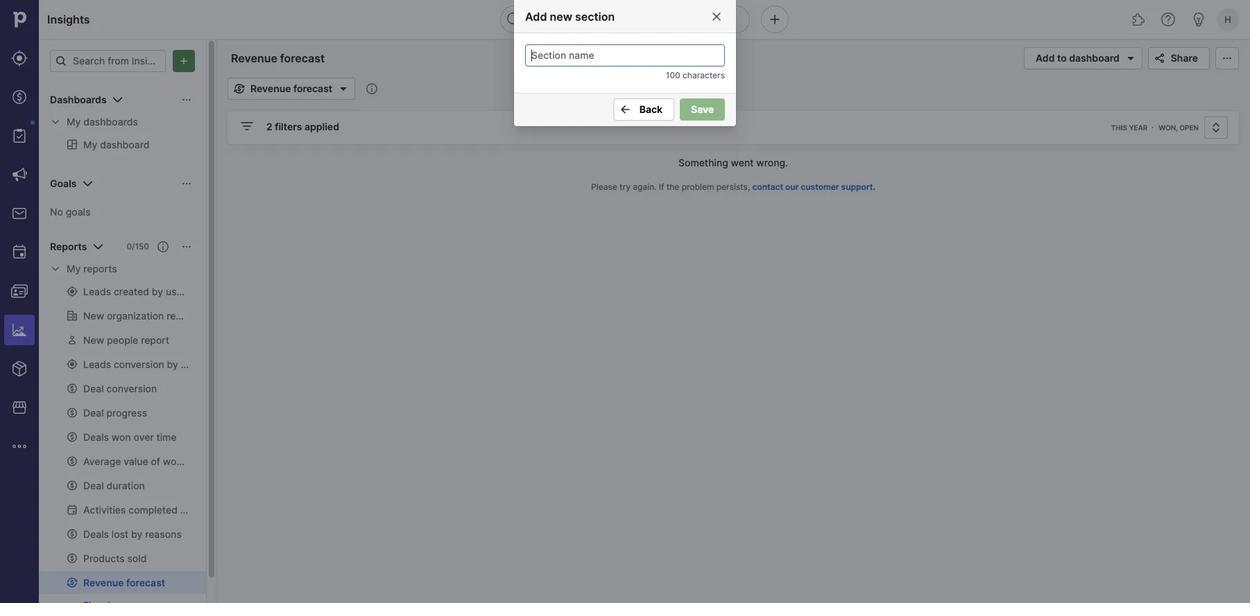 Task type: vqa. For each thing, say whether or not it's contained in the screenshot.
the left
no



Task type: describe. For each thing, give the bounding box(es) containing it.
this
[[1112, 124, 1128, 132]]

something
[[679, 157, 729, 169]]

new
[[550, 10, 573, 23]]

1 vertical spatial goals
[[66, 206, 91, 218]]

this year
[[1112, 124, 1148, 132]]

color primary inverted image
[[176, 56, 192, 67]]

color primary image right open
[[1208, 122, 1225, 133]]

revenue
[[251, 83, 291, 95]]

color primary image inside back button
[[617, 104, 634, 115]]

my for my dashboards
[[67, 116, 81, 128]]

contact our customer support. link
[[753, 182, 876, 192]]

won,
[[1159, 124, 1178, 132]]

campaigns image
[[11, 167, 28, 183]]

if
[[659, 182, 664, 192]]

open
[[1180, 124, 1199, 132]]

Revenue forecast field
[[228, 49, 346, 67]]

color primary image inside "dashboards" button
[[181, 94, 192, 105]]

share button
[[1148, 47, 1210, 69]]

again.
[[633, 182, 657, 192]]

no
[[50, 206, 63, 218]]

color undefined image
[[11, 128, 28, 144]]

persists,
[[717, 182, 750, 192]]

color primary image inside add to dashboard button
[[1123, 50, 1139, 67]]

applied
[[305, 121, 339, 133]]

save
[[691, 104, 714, 116]]

to
[[1058, 52, 1067, 64]]

went
[[731, 157, 754, 169]]

activities image
[[11, 244, 28, 261]]

color primary image inside share button
[[1152, 53, 1169, 64]]

please try again. if the problem persists, contact our customer support.
[[591, 182, 876, 192]]

Search Pipedrive field
[[500, 6, 750, 33]]

something went wrong.
[[679, 157, 788, 169]]

0 vertical spatial reports
[[50, 241, 87, 253]]

won, open
[[1159, 124, 1199, 132]]

my reports
[[67, 263, 117, 275]]

2
[[267, 121, 273, 133]]

leads image
[[11, 50, 28, 67]]

products image
[[11, 361, 28, 378]]

add for add to dashboard
[[1036, 52, 1055, 64]]

color secondary image for my reports
[[50, 264, 61, 275]]

support.
[[842, 182, 876, 192]]

2 filters applied
[[267, 121, 339, 133]]

add new section
[[525, 10, 615, 23]]

deals image
[[11, 89, 28, 105]]

color secondary image for my dashboards
[[50, 117, 61, 128]]



Task type: locate. For each thing, give the bounding box(es) containing it.
quick help image
[[1160, 11, 1177, 28]]

customer
[[801, 182, 839, 192]]

add left to
[[1036, 52, 1055, 64]]

wrong.
[[757, 157, 788, 169]]

1 horizontal spatial add
[[1036, 52, 1055, 64]]

add left the new on the left of page
[[525, 10, 547, 23]]

sales inbox image
[[11, 205, 28, 222]]

0 vertical spatial add
[[525, 10, 547, 23]]

goals button
[[39, 173, 206, 195]]

color secondary image right color undefined icon
[[50, 117, 61, 128]]

menu
[[0, 0, 39, 604]]

problem
[[682, 182, 714, 192]]

color secondary image left my reports
[[50, 264, 61, 275]]

home image
[[9, 9, 30, 30]]

h
[[1225, 14, 1232, 25]]

reports down no goals
[[83, 263, 117, 275]]

Search from Insights text field
[[50, 50, 166, 72]]

dashboards
[[50, 94, 107, 106], [83, 116, 138, 128]]

color primary image inside "dashboards" button
[[109, 92, 126, 108]]

goals up no
[[50, 178, 77, 190]]

no goals
[[50, 206, 91, 218]]

please
[[591, 182, 618, 192]]

back
[[640, 104, 663, 116]]

save button
[[680, 99, 725, 121]]

2 my from the top
[[67, 263, 81, 275]]

my dashboards
[[67, 116, 138, 128]]

goals inside button
[[50, 178, 77, 190]]

my
[[67, 116, 81, 128], [67, 263, 81, 275]]

marketplace image
[[11, 400, 28, 416]]

goals right no
[[66, 206, 91, 218]]

h button
[[1215, 6, 1242, 33]]

revenue forecast button
[[228, 78, 355, 100]]

contact
[[753, 182, 784, 192]]

reports
[[50, 241, 87, 253], [83, 263, 117, 275]]

quick add image
[[767, 11, 784, 28]]

color primary image up my reports
[[90, 239, 106, 255]]

color primary image down color primary inverted image
[[181, 94, 192, 105]]

info image
[[367, 83, 378, 94]]

contacts image
[[11, 283, 28, 300]]

Section name text field
[[525, 44, 725, 67]]

2 color secondary image from the top
[[50, 264, 61, 275]]

dashboards up my dashboards
[[50, 94, 107, 106]]

our
[[786, 182, 799, 192]]

color primary image right dashboard
[[1123, 50, 1139, 67]]

my down "dashboards" button on the top left of the page
[[67, 116, 81, 128]]

color secondary image
[[50, 117, 61, 128], [50, 264, 61, 275]]

0/150
[[127, 242, 149, 252]]

filters
[[275, 121, 302, 133]]

add for add new section
[[525, 10, 547, 23]]

section
[[575, 10, 615, 23]]

dashboards button
[[39, 89, 206, 111]]

my down no goals
[[67, 263, 81, 275]]

back button
[[614, 99, 675, 121]]

goals
[[50, 178, 77, 190], [66, 206, 91, 218]]

color primary image
[[711, 11, 722, 22], [1152, 53, 1169, 64], [1219, 53, 1236, 64], [335, 81, 352, 97], [231, 83, 248, 94], [109, 92, 126, 108], [617, 104, 634, 115], [79, 176, 96, 192], [181, 178, 192, 189], [158, 242, 169, 253], [181, 242, 192, 253]]

insights image
[[11, 322, 28, 339]]

0 vertical spatial my
[[67, 116, 81, 128]]

forecast
[[294, 83, 333, 95]]

share
[[1171, 52, 1199, 64]]

more image
[[11, 439, 28, 455]]

revenue forecast
[[251, 83, 333, 95]]

characters
[[683, 70, 725, 81]]

dashboards inside button
[[50, 94, 107, 106]]

1 my from the top
[[67, 116, 81, 128]]

1 vertical spatial dashboards
[[83, 116, 138, 128]]

0 vertical spatial dashboards
[[50, 94, 107, 106]]

1 vertical spatial color secondary image
[[50, 264, 61, 275]]

color primary image right leads image
[[56, 56, 67, 67]]

100 characters
[[666, 70, 725, 81]]

sales assistant image
[[1191, 11, 1208, 28]]

add
[[525, 10, 547, 23], [1036, 52, 1055, 64]]

try
[[620, 182, 631, 192]]

100
[[666, 70, 681, 81]]

color primary image left 2
[[239, 118, 255, 135]]

dashboards down "dashboards" button on the top left of the page
[[83, 116, 138, 128]]

0 vertical spatial color secondary image
[[50, 117, 61, 128]]

reports up my reports
[[50, 241, 87, 253]]

year
[[1129, 124, 1148, 132]]

add inside button
[[1036, 52, 1055, 64]]

color primary image
[[1123, 50, 1139, 67], [56, 56, 67, 67], [181, 94, 192, 105], [239, 118, 255, 135], [1208, 122, 1225, 133], [90, 239, 106, 255]]

0 horizontal spatial add
[[525, 10, 547, 23]]

menu item
[[0, 311, 39, 350]]

1 vertical spatial my
[[67, 263, 81, 275]]

dashboard
[[1070, 52, 1120, 64]]

insights
[[47, 12, 90, 26]]

add to dashboard button
[[1024, 47, 1143, 69]]

1 vertical spatial reports
[[83, 263, 117, 275]]

my for my reports
[[67, 263, 81, 275]]

the
[[667, 182, 680, 192]]

add to dashboard
[[1036, 52, 1120, 64]]

1 color secondary image from the top
[[50, 117, 61, 128]]

0 vertical spatial goals
[[50, 178, 77, 190]]

1 vertical spatial add
[[1036, 52, 1055, 64]]



